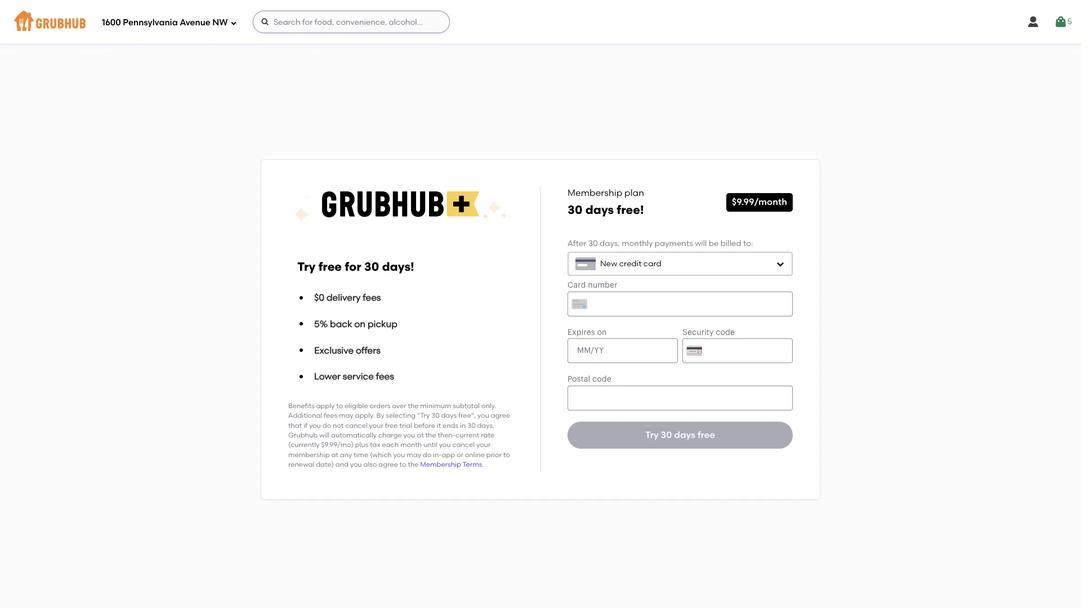 Task type: describe. For each thing, give the bounding box(es) containing it.
5
[[1068, 17, 1073, 26]]

pennsylvania
[[123, 17, 178, 27]]

month
[[400, 441, 422, 449]]

5 button
[[1054, 12, 1073, 32]]

ends
[[443, 422, 459, 430]]

1 horizontal spatial to
[[400, 461, 406, 469]]

benefits
[[288, 402, 315, 410]]

free",
[[459, 412, 476, 420]]

1 horizontal spatial svg image
[[1027, 15, 1040, 29]]

0 horizontal spatial svg image
[[261, 17, 270, 26]]

current
[[456, 431, 480, 439]]

1 vertical spatial the
[[426, 431, 436, 439]]

free inside the benefits apply to eligible orders over the minimum subtotal only. additional fees may apply. by selecting "try 30 days free", you agree that if you do not cancel your free trial before it ends in 30 days, grubhub will automatically charge you at the then-current rate (currently $9.99/mo) plus tax each month until you cancel your membership at any time (which you may do in-app or online prior to renewal date) and you also agree to the
[[385, 422, 398, 430]]

not
[[333, 422, 344, 430]]

you right if at the bottom left of the page
[[309, 422, 321, 430]]

each
[[382, 441, 399, 449]]

fees inside the benefits apply to eligible orders over the minimum subtotal only. additional fees may apply. by selecting "try 30 days free", you agree that if you do not cancel your free trial before it ends in 30 days, grubhub will automatically charge you at the then-current rate (currently $9.99/mo) plus tax each month until you cancel your membership at any time (which you may do in-app or online prior to renewal date) and you also agree to the
[[324, 412, 337, 420]]

renewal
[[288, 461, 315, 469]]

apply
[[316, 402, 335, 410]]

only.
[[482, 402, 496, 410]]

free!
[[617, 203, 644, 217]]

charge
[[379, 431, 402, 439]]

try for try free for 30 days!
[[297, 260, 316, 274]]

offers
[[356, 345, 381, 356]]

membership logo image
[[293, 187, 508, 223]]

payments
[[655, 239, 693, 248]]

1 horizontal spatial days,
[[600, 239, 620, 248]]

exclusive
[[314, 345, 354, 356]]

be
[[709, 239, 719, 248]]

fees for $0 delivery fees
[[363, 293, 381, 303]]

time
[[354, 451, 369, 459]]

0 horizontal spatial may
[[339, 412, 354, 420]]

try 30 days free button
[[568, 422, 793, 449]]

membership for 30
[[568, 188, 623, 199]]

$0
[[314, 293, 325, 303]]

prior
[[487, 451, 502, 459]]

$9.99/month
[[732, 197, 788, 208]]

days inside the benefits apply to eligible orders over the minimum subtotal only. additional fees may apply. by selecting "try 30 days free", you agree that if you do not cancel your free trial before it ends in 30 days, grubhub will automatically charge you at the then-current rate (currently $9.99/mo) plus tax each month until you cancel your membership at any time (which you may do in-app or online prior to renewal date) and you also agree to the
[[441, 412, 457, 420]]

billed
[[721, 239, 742, 248]]

membership terms link
[[420, 461, 482, 469]]

1 vertical spatial may
[[407, 451, 421, 459]]

new credit card
[[600, 259, 662, 268]]

"try
[[417, 412, 430, 420]]

orders
[[370, 402, 391, 410]]

after
[[568, 239, 587, 248]]

(currently
[[288, 441, 320, 449]]

monthly
[[622, 239, 653, 248]]

date)
[[316, 461, 334, 469]]

membership terms .
[[420, 461, 484, 469]]

plan
[[625, 188, 644, 199]]

over
[[392, 402, 406, 410]]

plus
[[355, 441, 369, 449]]

selecting
[[386, 412, 416, 420]]

eligible
[[345, 402, 368, 410]]

trial
[[400, 422, 412, 430]]

it
[[437, 422, 441, 430]]

0 vertical spatial will
[[695, 239, 707, 248]]

try free for 30 days!
[[297, 260, 414, 274]]

any
[[340, 451, 352, 459]]

Search for food, convenience, alcohol... search field
[[253, 11, 450, 33]]

back
[[330, 319, 352, 330]]

in
[[460, 422, 466, 430]]

will inside the benefits apply to eligible orders over the minimum subtotal only. additional fees may apply. by selecting "try 30 days free", you agree that if you do not cancel your free trial before it ends in 30 days, grubhub will automatically charge you at the then-current rate (currently $9.99/mo) plus tax each month until you cancel your membership at any time (which you may do in-app or online prior to renewal date) and you also agree to the
[[319, 431, 330, 439]]

apply.
[[355, 412, 375, 420]]

1 horizontal spatial agree
[[491, 412, 510, 420]]

membership
[[288, 451, 330, 459]]

$9.99/mo)
[[321, 441, 354, 449]]

that
[[288, 422, 302, 430]]

then-
[[438, 431, 456, 439]]

0 horizontal spatial cancel
[[345, 422, 368, 430]]

tax
[[370, 441, 381, 449]]

fees for lower service fees
[[376, 371, 394, 382]]

days, inside the benefits apply to eligible orders over the minimum subtotal only. additional fees may apply. by selecting "try 30 days free", you agree that if you do not cancel your free trial before it ends in 30 days, grubhub will automatically charge you at the then-current rate (currently $9.99/mo) plus tax each month until you cancel your membership at any time (which you may do in-app or online prior to renewal date) and you also agree to the
[[477, 422, 495, 430]]

also
[[364, 461, 377, 469]]

exclusive offers
[[314, 345, 381, 356]]

after 30 days, monthly payments will be billed to:
[[568, 239, 753, 248]]

lower service fees
[[314, 371, 394, 382]]



Task type: locate. For each thing, give the bounding box(es) containing it.
days
[[586, 203, 614, 217], [441, 412, 457, 420], [674, 430, 696, 441]]

will left be
[[695, 239, 707, 248]]

main navigation navigation
[[0, 0, 1082, 44]]

1 vertical spatial at
[[331, 451, 338, 459]]

you up month in the bottom left of the page
[[404, 431, 415, 439]]

2 horizontal spatial days
[[674, 430, 696, 441]]

1 horizontal spatial free
[[385, 422, 398, 430]]

delivery
[[327, 293, 361, 303]]

grubhub
[[288, 431, 318, 439]]

until
[[424, 441, 438, 449]]

1 horizontal spatial will
[[695, 239, 707, 248]]

days, up rate
[[477, 422, 495, 430]]

agree down (which
[[379, 461, 398, 469]]

0 horizontal spatial agree
[[379, 461, 398, 469]]

you down only.
[[478, 412, 489, 420]]

2 vertical spatial to
[[400, 461, 406, 469]]

0 vertical spatial do
[[323, 422, 331, 430]]

0 vertical spatial agree
[[491, 412, 510, 420]]

new
[[600, 259, 618, 268]]

0 vertical spatial the
[[408, 402, 419, 410]]

membership up free!
[[568, 188, 623, 199]]

0 vertical spatial may
[[339, 412, 354, 420]]

avenue
[[180, 17, 211, 27]]

membership plan 30 days free!
[[568, 188, 644, 217]]

0 vertical spatial membership
[[568, 188, 623, 199]]

days inside button
[[674, 430, 696, 441]]

to down month in the bottom left of the page
[[400, 461, 406, 469]]

1 horizontal spatial days
[[586, 203, 614, 217]]

terms
[[463, 461, 482, 469]]

0 horizontal spatial try
[[297, 260, 316, 274]]

svg image
[[1027, 15, 1040, 29], [230, 19, 237, 26]]

0 horizontal spatial at
[[331, 451, 338, 459]]

credit
[[620, 259, 642, 268]]

0 horizontal spatial svg image
[[230, 19, 237, 26]]

online
[[465, 451, 485, 459]]

0 vertical spatial fees
[[363, 293, 381, 303]]

0 vertical spatial free
[[319, 260, 342, 274]]

rate
[[481, 431, 495, 439]]

0 horizontal spatial to
[[336, 402, 343, 410]]

30
[[568, 203, 583, 217], [589, 239, 598, 248], [364, 260, 379, 274], [432, 412, 440, 420], [468, 422, 476, 430], [661, 430, 672, 441]]

or
[[457, 451, 464, 459]]

you down time
[[350, 461, 362, 469]]

membership
[[568, 188, 623, 199], [420, 461, 461, 469]]

0 vertical spatial days
[[586, 203, 614, 217]]

0 vertical spatial to
[[336, 402, 343, 410]]

svg image
[[1054, 15, 1068, 29], [261, 17, 270, 26], [776, 260, 785, 269]]

agree
[[491, 412, 510, 420], [379, 461, 398, 469]]

5%
[[314, 319, 328, 330]]

1 vertical spatial days
[[441, 412, 457, 420]]

your down rate
[[477, 441, 491, 449]]

for
[[345, 260, 361, 274]]

do left not
[[323, 422, 331, 430]]

lower
[[314, 371, 341, 382]]

2 vertical spatial free
[[698, 430, 715, 441]]

days,
[[600, 239, 620, 248], [477, 422, 495, 430]]

0 horizontal spatial membership
[[420, 461, 461, 469]]

1 horizontal spatial your
[[477, 441, 491, 449]]

your down by
[[369, 422, 384, 430]]

1 vertical spatial try
[[646, 430, 659, 441]]

to right apply
[[336, 402, 343, 410]]

1 vertical spatial do
[[423, 451, 432, 459]]

before
[[414, 422, 435, 430]]

will
[[695, 239, 707, 248], [319, 431, 330, 439]]

1600 pennsylvania avenue nw
[[102, 17, 228, 27]]

0 vertical spatial try
[[297, 260, 316, 274]]

cancel up or
[[453, 441, 475, 449]]

days, up 'new'
[[600, 239, 620, 248]]

fees right service
[[376, 371, 394, 382]]

you
[[478, 412, 489, 420], [309, 422, 321, 430], [404, 431, 415, 439], [439, 441, 451, 449], [393, 451, 405, 459], [350, 461, 362, 469]]

cancel up the automatically
[[345, 422, 368, 430]]

and
[[336, 461, 349, 469]]

0 horizontal spatial will
[[319, 431, 330, 439]]

1 vertical spatial will
[[319, 431, 330, 439]]

1 horizontal spatial svg image
[[776, 260, 785, 269]]

2 vertical spatial days
[[674, 430, 696, 441]]

2 horizontal spatial to
[[503, 451, 510, 459]]

fees
[[363, 293, 381, 303], [376, 371, 394, 382], [324, 412, 337, 420]]

0 horizontal spatial days,
[[477, 422, 495, 430]]

you down then-
[[439, 441, 451, 449]]

0 horizontal spatial days
[[441, 412, 457, 420]]

days!
[[382, 260, 414, 274]]

may down month in the bottom left of the page
[[407, 451, 421, 459]]

1 vertical spatial to
[[503, 451, 510, 459]]

agree down only.
[[491, 412, 510, 420]]

(which
[[370, 451, 392, 459]]

.
[[482, 461, 484, 469]]

fees right delivery
[[363, 293, 381, 303]]

app
[[442, 451, 455, 459]]

subtotal
[[453, 402, 480, 410]]

0 horizontal spatial free
[[319, 260, 342, 274]]

1 horizontal spatial may
[[407, 451, 421, 459]]

your
[[369, 422, 384, 430], [477, 441, 491, 449]]

in-
[[433, 451, 442, 459]]

0 vertical spatial your
[[369, 422, 384, 430]]

may
[[339, 412, 354, 420], [407, 451, 421, 459]]

1 horizontal spatial membership
[[568, 188, 623, 199]]

$0 delivery fees
[[314, 293, 381, 303]]

service
[[343, 371, 374, 382]]

30 inside "membership plan 30 days free!"
[[568, 203, 583, 217]]

try inside button
[[646, 430, 659, 441]]

0 horizontal spatial do
[[323, 422, 331, 430]]

try 30 days free
[[646, 430, 715, 441]]

free inside button
[[698, 430, 715, 441]]

try for try 30 days free
[[646, 430, 659, 441]]

0 vertical spatial cancel
[[345, 422, 368, 430]]

at
[[417, 431, 424, 439], [331, 451, 338, 459]]

svg image right nw
[[230, 19, 237, 26]]

pickup
[[368, 319, 398, 330]]

1600
[[102, 17, 121, 27]]

1 vertical spatial your
[[477, 441, 491, 449]]

30 inside try 30 days free button
[[661, 430, 672, 441]]

nw
[[213, 17, 228, 27]]

1 horizontal spatial at
[[417, 431, 424, 439]]

svg image left 5 "button"
[[1027, 15, 1040, 29]]

the
[[408, 402, 419, 410], [426, 431, 436, 439], [408, 461, 419, 469]]

membership inside "membership plan 30 days free!"
[[568, 188, 623, 199]]

0 horizontal spatial your
[[369, 422, 384, 430]]

minimum
[[420, 402, 451, 410]]

at down before
[[417, 431, 424, 439]]

may up not
[[339, 412, 354, 420]]

0 vertical spatial at
[[417, 431, 424, 439]]

membership down in-
[[420, 461, 461, 469]]

you down each
[[393, 451, 405, 459]]

the right the over
[[408, 402, 419, 410]]

the down month in the bottom left of the page
[[408, 461, 419, 469]]

1 vertical spatial membership
[[420, 461, 461, 469]]

by
[[377, 412, 384, 420]]

membership for .
[[420, 461, 461, 469]]

2 vertical spatial fees
[[324, 412, 337, 420]]

if
[[304, 422, 308, 430]]

do left in-
[[423, 451, 432, 459]]

at down $9.99/mo) at the left bottom of the page
[[331, 451, 338, 459]]

1 vertical spatial fees
[[376, 371, 394, 382]]

1 vertical spatial days,
[[477, 422, 495, 430]]

5% back on pickup
[[314, 319, 398, 330]]

will up $9.99/mo) at the left bottom of the page
[[319, 431, 330, 439]]

1 horizontal spatial do
[[423, 451, 432, 459]]

do
[[323, 422, 331, 430], [423, 451, 432, 459]]

1 vertical spatial agree
[[379, 461, 398, 469]]

svg image inside 5 "button"
[[1054, 15, 1068, 29]]

cancel
[[345, 422, 368, 430], [453, 441, 475, 449]]

the up 'until'
[[426, 431, 436, 439]]

2 horizontal spatial free
[[698, 430, 715, 441]]

to
[[336, 402, 343, 410], [503, 451, 510, 459], [400, 461, 406, 469]]

try
[[297, 260, 316, 274], [646, 430, 659, 441]]

1 horizontal spatial cancel
[[453, 441, 475, 449]]

2 vertical spatial the
[[408, 461, 419, 469]]

2 horizontal spatial svg image
[[1054, 15, 1068, 29]]

1 horizontal spatial try
[[646, 430, 659, 441]]

additional
[[288, 412, 322, 420]]

to right "prior"
[[503, 451, 510, 459]]

1 vertical spatial free
[[385, 422, 398, 430]]

1 vertical spatial cancel
[[453, 441, 475, 449]]

fees down apply
[[324, 412, 337, 420]]

card
[[644, 259, 662, 268]]

days inside "membership plan 30 days free!"
[[586, 203, 614, 217]]

on
[[354, 319, 366, 330]]

0 vertical spatial days,
[[600, 239, 620, 248]]

automatically
[[331, 431, 377, 439]]

benefits apply to eligible orders over the minimum subtotal only. additional fees may apply. by selecting "try 30 days free", you agree that if you do not cancel your free trial before it ends in 30 days, grubhub will automatically charge you at the then-current rate (currently $9.99/mo) plus tax each month until you cancel your membership at any time (which you may do in-app or online prior to renewal date) and you also agree to the
[[288, 402, 510, 469]]

to:
[[744, 239, 753, 248]]



Task type: vqa. For each thing, say whether or not it's contained in the screenshot.
top Your
yes



